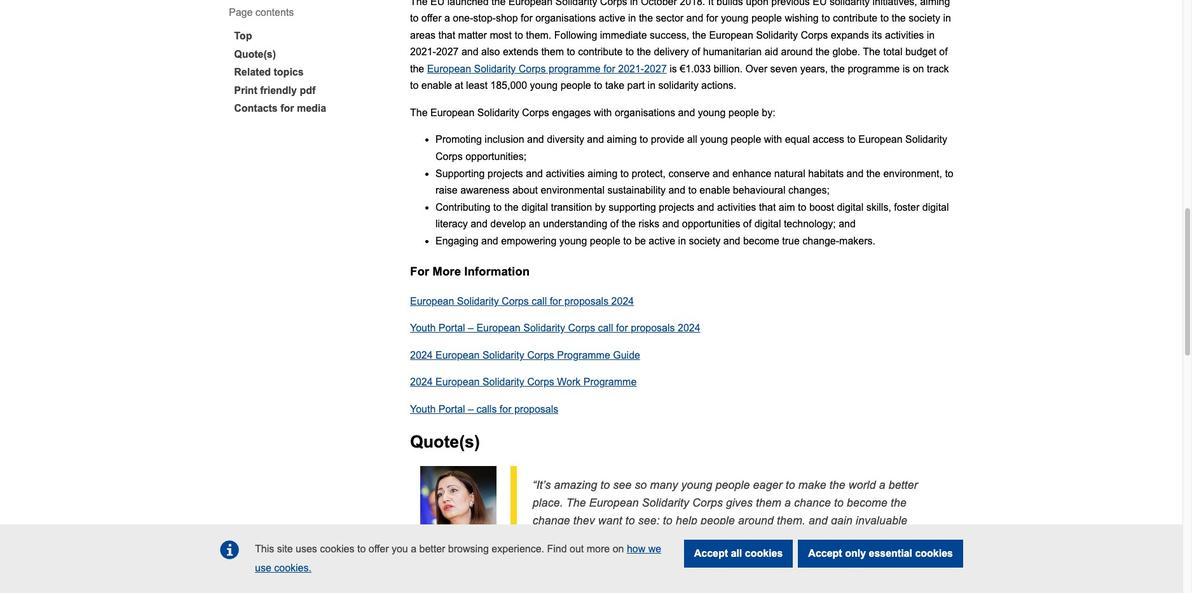 Task type: vqa. For each thing, say whether or not it's contained in the screenshot.
active to the top
yes



Task type: locate. For each thing, give the bounding box(es) containing it.
1 horizontal spatial offer
[[421, 13, 442, 24]]

develop
[[490, 219, 526, 230]]

0 vertical spatial organisations
[[536, 13, 596, 24]]

activities up total
[[885, 30, 924, 41]]

by
[[595, 202, 606, 213]]

0 horizontal spatial society
[[689, 236, 721, 247]]

is down "delivery"
[[670, 63, 677, 74]]

0 vertical spatial make
[[798, 479, 826, 492]]

1 vertical spatial quote(s)
[[410, 433, 480, 452]]

experience.
[[492, 544, 544, 555]]

0 vertical spatial proposals
[[565, 296, 609, 307]]

1 horizontal spatial at
[[592, 533, 601, 546]]

builds
[[717, 0, 743, 7]]

youth portal – calls for proposals
[[410, 404, 559, 415]]

we
[[648, 544, 661, 555]]

for down friendly
[[281, 103, 294, 114]]

0 horizontal spatial become
[[743, 236, 779, 247]]

change
[[533, 515, 570, 528]]

actions.
[[701, 80, 737, 91]]

contribute up expands
[[833, 13, 878, 24]]

and down "opportunities"
[[723, 236, 740, 247]]

environment,
[[884, 168, 942, 179]]

cookies for accept
[[915, 549, 953, 560]]

1 vertical spatial them
[[756, 497, 781, 510]]

programme up work
[[557, 350, 610, 361]]

european solidarity corps programme for 2021-2027 link
[[427, 63, 667, 74]]

2024
[[611, 296, 634, 307], [678, 323, 700, 334], [410, 350, 433, 361], [410, 377, 433, 388]]

0 vertical spatial activities
[[885, 30, 924, 41]]

1 vertical spatial proposals
[[631, 323, 675, 334]]

1 vertical spatial 2027
[[644, 63, 667, 74]]

out
[[570, 544, 584, 555]]

in down "opportunities"
[[678, 236, 686, 247]]

the down immediate
[[637, 47, 651, 57]]

1 vertical spatial on
[[613, 544, 624, 555]]

initiatives,
[[873, 0, 917, 7]]

solidarity up 'calls' at the left of the page
[[483, 377, 524, 388]]

2027 down "delivery"
[[644, 63, 667, 74]]

european solidarity corps programme for 2021-2027
[[427, 63, 667, 74]]

better
[[889, 479, 918, 492], [419, 544, 445, 555]]

young inside it's amazing to see so many young people eager to make the world a better place. the european solidarity corps gives them a chance to become the change they want to see: to help people around them, and gain invaluable experience at the same time. i encourage all to apply and make a difference!
[[681, 479, 712, 492]]

–
[[468, 323, 474, 334], [468, 404, 474, 415]]

digital right foster
[[922, 202, 949, 213]]

0 vertical spatial –
[[468, 323, 474, 334]]

active inside promoting inclusion and diversity and aiming to provide all young people with equal access to european solidarity corps opportunities; supporting projects and activities aiming to protect, conserve and enhance natural habitats and the environment, to raise awareness about environmental sustainability and to enable behavioural changes; contributing to the digital transition by supporting projects and activities that aim to boost digital skills, foster digital literacy and develop an understanding of the risks and opportunities of digital technology; and engaging and empowering young people to be active in society and become true change-makers.
[[649, 236, 675, 247]]

youth for youth portal – calls for proposals
[[410, 404, 436, 415]]

1 horizontal spatial better
[[889, 479, 918, 492]]

0 horizontal spatial contribute
[[578, 47, 623, 57]]

youth
[[410, 323, 436, 334], [410, 404, 436, 415]]

activities
[[885, 30, 924, 41], [546, 168, 585, 179], [717, 202, 756, 213]]

opportunities
[[682, 219, 740, 230]]

cookies right uses
[[320, 544, 355, 555]]

enable inside is €1.033 billion. over seven years, the programme is on track to enable at least 185,000 young people to take part in solidarity actions.
[[421, 80, 452, 91]]

enable
[[421, 80, 452, 91], [700, 185, 730, 196]]

aiming down the european solidarity corps engages with organisations and young people by: on the top of page
[[607, 134, 637, 145]]

1 vertical spatial portal
[[439, 404, 465, 415]]

activities up the environmental
[[546, 168, 585, 179]]

0 horizontal spatial is
[[670, 63, 677, 74]]

eu left launched
[[431, 0, 445, 7]]

projects up 'risks'
[[659, 202, 695, 213]]

1 vertical spatial solidarity
[[658, 80, 699, 91]]

youth for youth portal – european solidarity corps call for proposals 2024
[[410, 323, 436, 334]]

site
[[277, 544, 293, 555]]

friendly
[[260, 85, 297, 96]]

all inside promoting inclusion and diversity and aiming to provide all young people with equal access to european solidarity corps opportunities; supporting projects and activities aiming to protect, conserve and enhance natural habitats and the environment, to raise awareness about environmental sustainability and to enable behavioural changes; contributing to the digital transition by supporting projects and activities that aim to boost digital skills, foster digital literacy and develop an understanding of the risks and opportunities of digital technology; and engaging and empowering young people to be active in society and become true change-makers.
[[687, 134, 697, 145]]

inclusion
[[485, 134, 524, 145]]

proposals up guide
[[631, 323, 675, 334]]

in inside promoting inclusion and diversity and aiming to provide all young people with equal access to european solidarity corps opportunities; supporting projects and activities aiming to protect, conserve and enhance natural habitats and the environment, to raise awareness about environmental sustainability and to enable behavioural changes; contributing to the digital transition by supporting projects and activities that aim to boost digital skills, foster digital literacy and develop an understanding of the risks and opportunities of digital technology; and engaging and empowering young people to be active in society and become true change-makers.
[[678, 236, 686, 247]]

offer
[[421, 13, 442, 24], [369, 544, 389, 555]]

0 vertical spatial aiming
[[920, 0, 950, 7]]

that inside the eu launched the european solidarity corps in october 2018. it builds upon previous eu solidarity initiatives, aiming to offer a one-stop-shop for organisations active in the sector and for young people wishing to contribute to the society in areas that matter most to them. following immediate success, the european solidarity corps expands its activities in 2021-2027 and also extends them to contribute to the delivery of humanitarian aid around the globe. the total budget of the
[[438, 30, 455, 41]]

wishing
[[785, 13, 819, 24]]

portal for european
[[439, 323, 465, 334]]

0 horizontal spatial them
[[541, 47, 564, 57]]

total
[[883, 47, 903, 57]]

1 horizontal spatial programme
[[848, 63, 900, 74]]

and right "habitats"
[[847, 168, 864, 179]]

on inside is €1.033 billion. over seven years, the programme is on track to enable at least 185,000 young people to take part in solidarity actions.
[[913, 63, 924, 74]]

0 horizontal spatial proposals
[[514, 404, 559, 415]]

1 accept from the left
[[694, 549, 728, 560]]

0 vertical spatial youth
[[410, 323, 436, 334]]

society down "opportunities"
[[689, 236, 721, 247]]

chance
[[794, 497, 831, 510]]

1 horizontal spatial quote(s)
[[410, 433, 480, 452]]

people up engages
[[561, 80, 591, 91]]

1 horizontal spatial accept
[[808, 549, 842, 560]]

them
[[541, 47, 564, 57], [756, 497, 781, 510]]

young inside the eu launched the european solidarity corps in october 2018. it builds upon previous eu solidarity initiatives, aiming to offer a one-stop-shop for organisations active in the sector and for young people wishing to contribute to the society in areas that matter most to them. following immediate success, the european solidarity corps expands its activities in 2021-2027 and also extends them to contribute to the delivery of humanitarian aid around the globe. the total budget of the
[[721, 13, 749, 24]]

at inside it's amazing to see so many young people eager to make the world a better place. the european solidarity corps gives them a chance to become the change they want to see: to help people around them, and gain invaluable experience at the same time. i encourage all to apply and make a difference!
[[592, 533, 601, 546]]

programme down total
[[848, 63, 900, 74]]

around inside it's amazing to see so many young people eager to make the world a better place. the european solidarity corps gives them a chance to become the change they want to see: to help people around them, and gain invaluable experience at the same time. i encourage all to apply and make a difference!
[[738, 515, 774, 528]]

0 horizontal spatial programme
[[549, 63, 601, 74]]

young down actions. in the right of the page
[[698, 107, 726, 118]]

0 horizontal spatial active
[[599, 13, 625, 24]]

1 vertical spatial at
[[592, 533, 601, 546]]

2 – from the top
[[468, 404, 474, 415]]

1 vertical spatial projects
[[659, 202, 695, 213]]

to up sustainability
[[621, 168, 629, 179]]

that
[[438, 30, 455, 41], [759, 202, 776, 213]]

cookies down difference! at the right
[[915, 549, 953, 560]]

1 horizontal spatial solidarity
[[830, 0, 870, 7]]

the eu launched the european solidarity corps in october 2018. it builds upon previous eu solidarity initiatives, aiming to offer a one-stop-shop for organisations active in the sector and for young people wishing to contribute to the society in areas that matter most to them. following immediate success, the european solidarity corps expands its activities in 2021-2027 and also extends them to contribute to the delivery of humanitarian aid around the globe. the total budget of the
[[410, 0, 951, 74]]

0 vertical spatial with
[[594, 107, 612, 118]]

0 vertical spatial society
[[909, 13, 940, 24]]

at left least
[[455, 80, 463, 91]]

success,
[[650, 30, 689, 41]]

0 vertical spatial become
[[743, 236, 779, 247]]

2 vertical spatial proposals
[[514, 404, 559, 415]]

organisations down part
[[615, 107, 675, 118]]

time.
[[655, 533, 680, 546]]

for
[[521, 13, 533, 24], [706, 13, 718, 24], [604, 63, 615, 74], [281, 103, 294, 114], [550, 296, 562, 307], [616, 323, 628, 334], [500, 404, 512, 415]]

cookies for this
[[320, 544, 355, 555]]

boost
[[809, 202, 834, 213]]

solidarity inside it's amazing to see so many young people eager to make the world a better place. the european solidarity corps gives them a chance to become the change they want to see: to help people around them, and gain invaluable experience at the same time. i encourage all to apply and make a difference!
[[642, 497, 689, 510]]

1 horizontal spatial call
[[598, 323, 613, 334]]

1 horizontal spatial is
[[903, 63, 910, 74]]

solidarity up expands
[[830, 0, 870, 7]]

at down they on the bottom of page
[[592, 533, 601, 546]]

contacts
[[234, 103, 278, 114]]

1 vertical spatial with
[[764, 134, 782, 145]]

1 vertical spatial all
[[746, 533, 758, 546]]

programme inside is €1.033 billion. over seven years, the programme is on track to enable at least 185,000 young people to take part in solidarity actions.
[[848, 63, 900, 74]]

0 vertical spatial around
[[781, 47, 813, 57]]

0 vertical spatial enable
[[421, 80, 452, 91]]

same
[[624, 533, 652, 546]]

cookies down apply
[[745, 549, 783, 560]]

uses
[[296, 544, 317, 555]]

0 horizontal spatial on
[[613, 544, 624, 555]]

solidarity inside is €1.033 billion. over seven years, the programme is on track to enable at least 185,000 young people to take part in solidarity actions.
[[658, 80, 699, 91]]

enable inside promoting inclusion and diversity and aiming to provide all young people with equal access to european solidarity corps opportunities; supporting projects and activities aiming to protect, conserve and enhance natural habitats and the environment, to raise awareness about environmental sustainability and to enable behavioural changes; contributing to the digital transition by supporting projects and activities that aim to boost digital skills, foster digital literacy and develop an understanding of the risks and opportunities of digital technology; and engaging and empowering young people to be active in society and become true change-makers.
[[700, 185, 730, 196]]

to
[[410, 13, 419, 24], [822, 13, 830, 24], [881, 13, 889, 24], [515, 30, 523, 41], [567, 47, 575, 57], [626, 47, 634, 57], [410, 80, 419, 91], [594, 80, 602, 91], [640, 134, 648, 145], [847, 134, 856, 145], [621, 168, 629, 179], [945, 168, 954, 179], [688, 185, 697, 196], [493, 202, 502, 213], [798, 202, 807, 213], [623, 236, 632, 247], [600, 479, 610, 492], [786, 479, 795, 492], [834, 497, 844, 510], [625, 515, 635, 528], [663, 515, 673, 528], [761, 533, 771, 546], [357, 544, 366, 555]]

better right you
[[419, 544, 445, 555]]

1 horizontal spatial them
[[756, 497, 781, 510]]

information
[[464, 265, 530, 279]]

2 accept from the left
[[808, 549, 842, 560]]

promoting
[[436, 134, 482, 145]]

to right aim
[[798, 202, 807, 213]]

all inside it's amazing to see so many young people eager to make the world a better place. the european solidarity corps gives them a chance to become the change they want to see: to help people around them, and gain invaluable experience at the same time. i encourage all to apply and make a difference!
[[746, 533, 758, 546]]

page contents
[[229, 7, 294, 18]]

1 horizontal spatial that
[[759, 202, 776, 213]]

1 vertical spatial –
[[468, 404, 474, 415]]

for
[[410, 265, 429, 279]]

activities down the behavioural
[[717, 202, 756, 213]]

apply
[[774, 533, 801, 546]]

enhance
[[732, 168, 772, 179]]

supporting
[[609, 202, 656, 213]]

1 vertical spatial youth
[[410, 404, 436, 415]]

about
[[512, 185, 538, 196]]

0 horizontal spatial around
[[738, 515, 774, 528]]

active
[[599, 13, 625, 24], [649, 236, 675, 247]]

people down upon
[[752, 13, 782, 24]]

a inside the eu launched the european solidarity corps in october 2018. it builds upon previous eu solidarity initiatives, aiming to offer a one-stop-shop for organisations active in the sector and for young people wishing to contribute to the society in areas that matter most to them. following immediate success, the european solidarity corps expands its activities in 2021-2027 and also extends them to contribute to the delivery of humanitarian aid around the globe. the total budget of the
[[444, 13, 450, 24]]

solidarity down €1.033
[[658, 80, 699, 91]]

the right success,
[[692, 30, 706, 41]]

2 youth from the top
[[410, 404, 436, 415]]

people inside is €1.033 billion. over seven years, the programme is on track to enable at least 185,000 young people to take part in solidarity actions.
[[561, 80, 591, 91]]

on down budget
[[913, 63, 924, 74]]

programme down guide
[[584, 377, 637, 388]]

1 youth from the top
[[410, 323, 436, 334]]

corps down wishing
[[801, 30, 828, 41]]

0 horizontal spatial all
[[687, 134, 697, 145]]

0 vertical spatial 2021-
[[410, 47, 436, 57]]

1 vertical spatial active
[[649, 236, 675, 247]]

0 vertical spatial all
[[687, 134, 697, 145]]

to down immediate
[[626, 47, 634, 57]]

0 horizontal spatial organisations
[[536, 13, 596, 24]]

eu up wishing
[[813, 0, 827, 7]]

projects
[[488, 168, 523, 179], [659, 202, 695, 213]]

previous
[[772, 0, 810, 7]]

at inside is €1.033 billion. over seven years, the programme is on track to enable at least 185,000 young people to take part in solidarity actions.
[[455, 80, 463, 91]]

– for european
[[468, 323, 474, 334]]

proposals for youth portal – calls for proposals
[[514, 404, 559, 415]]

is €1.033 billion. over seven years, the programme is on track to enable at least 185,000 young people to take part in solidarity actions.
[[410, 63, 949, 91]]

1 horizontal spatial around
[[781, 47, 813, 57]]

delivery
[[654, 47, 689, 57]]

0 vertical spatial projects
[[488, 168, 523, 179]]

1 horizontal spatial enable
[[700, 185, 730, 196]]

2 vertical spatial activities
[[717, 202, 756, 213]]

environmental
[[541, 185, 605, 196]]

them down "eager"
[[756, 497, 781, 510]]

active up immediate
[[599, 13, 625, 24]]

– down for more information
[[468, 323, 474, 334]]

0 horizontal spatial better
[[419, 544, 445, 555]]

to left see
[[600, 479, 610, 492]]

1 portal from the top
[[439, 323, 465, 334]]

– for calls
[[468, 404, 474, 415]]

its
[[872, 30, 882, 41]]

with
[[594, 107, 612, 118], [764, 134, 782, 145]]

0 vertical spatial portal
[[439, 323, 465, 334]]

become down world
[[847, 497, 888, 510]]

launched
[[447, 0, 489, 7]]

cookies
[[320, 544, 355, 555], [745, 549, 783, 560], [915, 549, 953, 560]]

1 – from the top
[[468, 323, 474, 334]]

0 vertical spatial better
[[889, 479, 918, 492]]

the inside is €1.033 billion. over seven years, the programme is on track to enable at least 185,000 young people to take part in solidarity actions.
[[831, 63, 845, 74]]

cookies.
[[274, 563, 312, 574]]

2021- down areas
[[410, 47, 436, 57]]

organisations inside the eu launched the european solidarity corps in october 2018. it builds upon previous eu solidarity initiatives, aiming to offer a one-stop-shop for organisations active in the sector and for young people wishing to contribute to the society in areas that matter most to them. following immediate success, the european solidarity corps expands its activities in 2021-2027 and also extends them to contribute to the delivery of humanitarian aid around the globe. the total budget of the
[[536, 13, 596, 24]]

0 vertical spatial active
[[599, 13, 625, 24]]

young
[[721, 13, 749, 24], [530, 80, 558, 91], [698, 107, 726, 118], [700, 134, 728, 145], [559, 236, 587, 247], [681, 479, 712, 492]]

1 vertical spatial programme
[[584, 377, 637, 388]]

and down chance
[[809, 515, 828, 528]]

0 horizontal spatial with
[[594, 107, 612, 118]]

it's amazing to see so many young people eager to make the world a better place. the european solidarity corps gives them a chance to become the change they want to see: to help people around them, and gain invaluable experience at the same time. i encourage all to apply and make a difference!
[[533, 479, 921, 546]]

2021- inside the eu launched the european solidarity corps in october 2018. it builds upon previous eu solidarity initiatives, aiming to offer a one-stop-shop for organisations active in the sector and for young people wishing to contribute to the society in areas that matter most to them. following immediate success, the european solidarity corps expands its activities in 2021-2027 and also extends them to contribute to the delivery of humanitarian aid around the globe. the total budget of the
[[410, 47, 436, 57]]

1 horizontal spatial activities
[[717, 202, 756, 213]]

and left the enhance
[[713, 168, 730, 179]]

2027 down matter
[[436, 47, 459, 57]]

around
[[781, 47, 813, 57], [738, 515, 774, 528]]

for right 'calls' at the left of the page
[[500, 404, 512, 415]]

the down globe.
[[831, 63, 845, 74]]

change-
[[803, 236, 839, 247]]

1 horizontal spatial proposals
[[565, 296, 609, 307]]

and
[[687, 13, 703, 24], [462, 47, 479, 57], [678, 107, 695, 118], [527, 134, 544, 145], [587, 134, 604, 145], [526, 168, 543, 179], [713, 168, 730, 179], [847, 168, 864, 179], [669, 185, 686, 196], [697, 202, 714, 213], [471, 219, 488, 230], [662, 219, 679, 230], [839, 219, 856, 230], [481, 236, 498, 247], [723, 236, 740, 247], [809, 515, 828, 528], [804, 533, 823, 546]]

1 vertical spatial organisations
[[615, 107, 675, 118]]

sector
[[656, 13, 684, 24]]

solidarity down "many"
[[642, 497, 689, 510]]

0 horizontal spatial offer
[[369, 544, 389, 555]]

engaging
[[436, 236, 479, 247]]

see:
[[638, 515, 660, 528]]

0 horizontal spatial at
[[455, 80, 463, 91]]

become left true
[[743, 236, 779, 247]]

young inside is €1.033 billion. over seven years, the programme is on track to enable at least 185,000 young people to take part in solidarity actions.
[[530, 80, 558, 91]]

and down the contributing
[[471, 219, 488, 230]]

place.
[[533, 497, 563, 510]]

following
[[554, 30, 597, 41]]

solidarity up '2024 european solidarity corps programme guide'
[[523, 323, 565, 334]]

this
[[255, 544, 274, 555]]

areas
[[410, 30, 436, 41]]

solidarity up the 2024 european solidarity corps work programme
[[483, 350, 524, 361]]

0 horizontal spatial that
[[438, 30, 455, 41]]

a left one-
[[444, 13, 450, 24]]

0 horizontal spatial eu
[[431, 0, 445, 7]]

1 vertical spatial activities
[[546, 168, 585, 179]]

youth portal – calls for proposals link
[[410, 404, 559, 415]]

one-
[[453, 13, 473, 24]]

a right you
[[411, 544, 417, 555]]

1 vertical spatial society
[[689, 236, 721, 247]]

1 horizontal spatial society
[[909, 13, 940, 24]]

1 horizontal spatial all
[[731, 549, 742, 560]]

guide
[[613, 350, 640, 361]]

1 horizontal spatial projects
[[659, 202, 695, 213]]

1 horizontal spatial eu
[[813, 0, 827, 7]]

make down gain
[[826, 533, 854, 546]]

0 horizontal spatial cookies
[[320, 544, 355, 555]]

solidarity
[[556, 0, 597, 7], [756, 30, 798, 41], [474, 63, 516, 74], [477, 107, 519, 118], [906, 134, 947, 145], [457, 296, 499, 307], [523, 323, 565, 334], [483, 350, 524, 361], [483, 377, 524, 388], [642, 497, 689, 510]]

2 horizontal spatial activities
[[885, 30, 924, 41]]

organisations up the following
[[536, 13, 596, 24]]

offer up areas
[[421, 13, 442, 24]]

portal down more
[[439, 323, 465, 334]]

conserve
[[669, 168, 710, 179]]

contacts for media link
[[229, 100, 410, 118]]

2027 inside the eu launched the european solidarity corps in october 2018. it builds upon previous eu solidarity initiatives, aiming to offer a one-stop-shop for organisations active in the sector and for young people wishing to contribute to the society in areas that matter most to them. following immediate success, the european solidarity corps expands its activities in 2021-2027 and also extends them to contribute to the delivery of humanitarian aid around the globe. the total budget of the
[[436, 47, 459, 57]]

0 vertical spatial offer
[[421, 13, 442, 24]]

and right 'risks'
[[662, 219, 679, 230]]

the down initiatives,
[[892, 13, 906, 24]]

be
[[635, 236, 646, 247]]

the down october
[[639, 13, 653, 24]]

0 horizontal spatial accept
[[694, 549, 728, 560]]

accept for accept all cookies
[[694, 549, 728, 560]]

0 vertical spatial 2027
[[436, 47, 459, 57]]

projects down opportunities;
[[488, 168, 523, 179]]

humanitarian
[[703, 47, 762, 57]]

0 horizontal spatial enable
[[421, 80, 452, 91]]

portal
[[439, 323, 465, 334], [439, 404, 465, 415]]

1 vertical spatial become
[[847, 497, 888, 510]]

essential
[[869, 549, 912, 560]]

0 vertical spatial at
[[455, 80, 463, 91]]

0 vertical spatial them
[[541, 47, 564, 57]]

1 vertical spatial around
[[738, 515, 774, 528]]

– left 'calls' at the left of the page
[[468, 404, 474, 415]]

2 portal from the top
[[439, 404, 465, 415]]

accept only essential cookies link
[[798, 541, 963, 568]]

to left see:
[[625, 515, 635, 528]]

2 programme from the left
[[848, 63, 900, 74]]

0 horizontal spatial activities
[[546, 168, 585, 179]]

1 programme from the left
[[549, 63, 601, 74]]

1 horizontal spatial on
[[913, 63, 924, 74]]



Task type: describe. For each thing, give the bounding box(es) containing it.
the inside it's amazing to see so many young people eager to make the world a better place. the european solidarity corps gives them a chance to become the change they want to see: to help people around them, and gain invaluable experience at the same time. i encourage all to apply and make a difference!
[[566, 497, 586, 510]]

1 vertical spatial make
[[826, 533, 854, 546]]

the down want
[[604, 533, 620, 546]]

skills,
[[867, 202, 891, 213]]

how
[[627, 544, 646, 555]]

2 horizontal spatial proposals
[[631, 323, 675, 334]]

immediate
[[600, 30, 647, 41]]

top
[[234, 31, 252, 41]]

protect,
[[632, 168, 666, 179]]

budget
[[905, 47, 937, 57]]

to right environment, on the top right of the page
[[945, 168, 954, 179]]

access
[[813, 134, 844, 145]]

and up provide
[[678, 107, 695, 118]]

1 vertical spatial 2021-
[[618, 63, 644, 74]]

digital up an
[[522, 202, 548, 213]]

become inside it's amazing to see so many young people eager to make the world a better place. the european solidarity corps gives them a chance to become the change they want to see: to help people around them, and gain invaluable experience at the same time. i encourage all to apply and make a difference!
[[847, 497, 888, 510]]

to down initiatives,
[[881, 13, 889, 24]]

for more information
[[410, 265, 530, 279]]

provide
[[651, 134, 684, 145]]

see
[[613, 479, 632, 492]]

to left provide
[[640, 134, 648, 145]]

2 vertical spatial aiming
[[588, 168, 618, 179]]

find
[[547, 544, 567, 555]]

european solidarity corps call for proposals 2024
[[410, 296, 634, 307]]

by:
[[762, 107, 776, 118]]

corps down youth portal – european solidarity corps call for proposals 2024
[[527, 350, 554, 361]]

habitats
[[808, 168, 844, 179]]

digital down aim
[[755, 219, 781, 230]]

0 vertical spatial programme
[[557, 350, 610, 361]]

to down areas
[[410, 80, 419, 91]]

so
[[635, 479, 647, 492]]

2024 european solidarity corps programme guide link
[[410, 350, 640, 361]]

portal for calls
[[439, 404, 465, 415]]

the left world
[[829, 479, 845, 492]]

in left october
[[630, 0, 638, 7]]

around inside the eu launched the european solidarity corps in october 2018. it builds upon previous eu solidarity initiatives, aiming to offer a one-stop-shop for organisations active in the sector and for young people wishing to contribute to the society in areas that matter most to them. following immediate success, the european solidarity corps expands its activities in 2021-2027 and also extends them to contribute to the delivery of humanitarian aid around the globe. the total budget of the
[[781, 47, 813, 57]]

for down it
[[706, 13, 718, 24]]

young up "conserve"
[[700, 134, 728, 145]]

of up €1.033
[[692, 47, 700, 57]]

solidarity up aid
[[756, 30, 798, 41]]

1 vertical spatial better
[[419, 544, 445, 555]]

to left apply
[[761, 533, 771, 546]]

the up invaluable
[[891, 497, 907, 510]]

and down develop
[[481, 236, 498, 247]]

and down "conserve"
[[669, 185, 686, 196]]

1 horizontal spatial 2027
[[644, 63, 667, 74]]

better inside it's amazing to see so many young people eager to make the world a better place. the european solidarity corps gives them a chance to become the change they want to see: to help people around them, and gain invaluable experience at the same time. i encourage all to apply and make a difference!
[[889, 479, 918, 492]]

become inside promoting inclusion and diversity and aiming to provide all young people with equal access to european solidarity corps opportunities; supporting projects and activities aiming to protect, conserve and enhance natural habitats and the environment, to raise awareness about environmental sustainability and to enable behavioural changes; contributing to the digital transition by supporting projects and activities that aim to boost digital skills, foster digital literacy and develop an understanding of the risks and opportunities of digital technology; and engaging and empowering young people to be active in society and become true change-makers.
[[743, 236, 779, 247]]

for up "take"
[[604, 63, 615, 74]]

people up the enhance
[[731, 134, 761, 145]]

more
[[587, 544, 610, 555]]

in up immediate
[[628, 13, 636, 24]]

an
[[529, 219, 540, 230]]

work
[[557, 377, 581, 388]]

to left "take"
[[594, 80, 602, 91]]

contents
[[256, 7, 294, 18]]

in up track
[[943, 13, 951, 24]]

people up gives
[[716, 479, 750, 492]]

a up only
[[858, 533, 864, 546]]

the up develop
[[505, 202, 519, 213]]

youth portal – european solidarity corps call for proposals 2024 link
[[410, 323, 700, 334]]

i
[[683, 533, 686, 546]]

1 horizontal spatial cookies
[[745, 549, 783, 560]]

the down supporting
[[622, 219, 636, 230]]

0 vertical spatial quote(s)
[[234, 49, 276, 60]]

billion.
[[714, 63, 743, 74]]

solidarity up the following
[[556, 0, 597, 7]]

solidarity inside promoting inclusion and diversity and aiming to provide all young people with equal access to european solidarity corps opportunities; supporting projects and activities aiming to protect, conserve and enhance natural habitats and the environment, to raise awareness about environmental sustainability and to enable behavioural changes; contributing to the digital transition by supporting projects and activities that aim to boost digital skills, foster digital literacy and develop an understanding of the risks and opportunities of digital technology; and engaging and empowering young people to be active in society and become true change-makers.
[[906, 134, 947, 145]]

to left be
[[623, 236, 632, 247]]

for up guide
[[616, 323, 628, 334]]

the down areas
[[410, 63, 424, 74]]

proposals for european solidarity corps call for proposals 2024
[[565, 296, 609, 307]]

a right world
[[879, 479, 885, 492]]

solidarity down the 'also'
[[474, 63, 516, 74]]

take
[[605, 80, 625, 91]]

for up youth portal – european solidarity corps call for proposals 2024 link
[[550, 296, 562, 307]]

to right wishing
[[822, 13, 830, 24]]

the up skills,
[[867, 168, 881, 179]]

corps left work
[[527, 377, 554, 388]]

for right "shop"
[[521, 13, 533, 24]]

more
[[433, 265, 461, 279]]

browsing
[[448, 544, 489, 555]]

2 eu from the left
[[813, 0, 827, 7]]

gives
[[726, 497, 753, 510]]

they
[[573, 515, 595, 528]]

all inside "accept all cookies" link
[[731, 549, 742, 560]]

of down the behavioural
[[743, 219, 752, 230]]

european inside promoting inclusion and diversity and aiming to provide all young people with equal access to european solidarity corps opportunities; supporting projects and activities aiming to protect, conserve and enhance natural habitats and the environment, to raise awareness about environmental sustainability and to enable behavioural changes; contributing to the digital transition by supporting projects and activities that aim to boost digital skills, foster digital literacy and develop an understanding of the risks and opportunities of digital technology; and engaging and empowering young people to be active in society and become true change-makers.
[[859, 134, 903, 145]]

2024 european solidarity corps programme guide
[[410, 350, 640, 361]]

this site uses cookies to offer you a better browsing experience. find out more on
[[255, 544, 627, 555]]

track
[[927, 63, 949, 74]]

and up "opportunities"
[[697, 202, 714, 213]]

difference!
[[867, 533, 921, 546]]

society inside promoting inclusion and diversity and aiming to provide all young people with equal access to european solidarity corps opportunities; supporting projects and activities aiming to protect, conserve and enhance natural habitats and the environment, to raise awareness about environmental sustainability and to enable behavioural changes; contributing to the digital transition by supporting projects and activities that aim to boost digital skills, foster digital literacy and develop an understanding of the risks and opportunities of digital technology; and engaging and empowering young people to be active in society and become true change-makers.
[[689, 236, 721, 247]]

them inside it's amazing to see so many young people eager to make the world a better place. the european solidarity corps gives them a chance to become the change they want to see: to help people around them, and gain invaluable experience at the same time. i encourage all to apply and make a difference!
[[756, 497, 781, 510]]

1 vertical spatial contribute
[[578, 47, 623, 57]]

and down the european solidarity corps engages with organisations and young people by: on the top of page
[[587, 134, 604, 145]]

you
[[392, 544, 408, 555]]

corps down extends
[[519, 63, 546, 74]]

1 is from the left
[[670, 63, 677, 74]]

people inside the eu launched the european solidarity corps in october 2018. it builds upon previous eu solidarity initiatives, aiming to offer a one-stop-shop for organisations active in the sector and for young people wishing to contribute to the society in areas that matter most to them. following immediate success, the european solidarity corps expands its activities in 2021-2027 and also extends them to contribute to the delivery of humanitarian aid around the globe. the total budget of the
[[752, 13, 782, 24]]

to up develop
[[493, 202, 502, 213]]

society inside the eu launched the european solidarity corps in october 2018. it builds upon previous eu solidarity initiatives, aiming to offer a one-stop-shop for organisations active in the sector and for young people wishing to contribute to the society in areas that matter most to them. following immediate success, the european solidarity corps expands its activities in 2021-2027 and also extends them to contribute to the delivery of humanitarian aid around the globe. the total budget of the
[[909, 13, 940, 24]]

sustainability
[[608, 185, 666, 196]]

aiming inside the eu launched the european solidarity corps in october 2018. it builds upon previous eu solidarity initiatives, aiming to offer a one-stop-shop for organisations active in the sector and for young people wishing to contribute to the society in areas that matter most to them. following immediate success, the european solidarity corps expands its activities in 2021-2027 and also extends them to contribute to the delivery of humanitarian aid around the globe. the total budget of the
[[920, 0, 950, 7]]

corps inside promoting inclusion and diversity and aiming to provide all young people with equal access to european solidarity corps opportunities; supporting projects and activities aiming to protect, conserve and enhance natural habitats and the environment, to raise awareness about environmental sustainability and to enable behavioural changes; contributing to the digital transition by supporting projects and activities that aim to boost digital skills, foster digital literacy and develop an understanding of the risks and opportunities of digital technology; and engaging and empowering young people to be active in society and become true change-makers.
[[436, 151, 463, 162]]

accept only essential cookies
[[808, 549, 953, 560]]

seven
[[770, 63, 798, 74]]

globe.
[[833, 47, 860, 57]]

2 is from the left
[[903, 63, 910, 74]]

people left by:
[[729, 107, 759, 118]]

to up extends
[[515, 30, 523, 41]]

world
[[849, 479, 876, 492]]

people up encourage
[[701, 515, 735, 528]]

1 horizontal spatial contribute
[[833, 13, 878, 24]]

to right "eager"
[[786, 479, 795, 492]]

corps inside it's amazing to see so many young people eager to make the world a better place. the european solidarity corps gives them a chance to become the change they want to see: to help people around them, and gain invaluable experience at the same time. i encourage all to apply and make a difference!
[[692, 497, 723, 510]]

print friendly pdf
[[234, 85, 316, 96]]

to up areas
[[410, 13, 419, 24]]

1 eu from the left
[[431, 0, 445, 7]]

0 vertical spatial call
[[532, 296, 547, 307]]

and up the about
[[526, 168, 543, 179]]

to up time.
[[663, 515, 673, 528]]

1 vertical spatial aiming
[[607, 134, 637, 145]]

the up "shop"
[[492, 0, 506, 7]]

a up them,
[[784, 497, 791, 510]]

promoting inclusion and diversity and aiming to provide all young people with equal access to european solidarity corps opportunities; supporting projects and activities aiming to protect, conserve and enhance natural habitats and the environment, to raise awareness about environmental sustainability and to enable behavioural changes; contributing to the digital transition by supporting projects and activities that aim to boost digital skills, foster digital literacy and develop an understanding of the risks and opportunities of digital technology; and engaging and empowering young people to be active in society and become true change-makers.
[[436, 134, 954, 247]]

and up makers.
[[839, 219, 856, 230]]

and right apply
[[804, 533, 823, 546]]

upon
[[746, 0, 769, 7]]

of up track
[[939, 47, 948, 57]]

also
[[481, 47, 500, 57]]

solidarity down for more information
[[457, 296, 499, 307]]

amazing
[[554, 479, 597, 492]]

many
[[650, 479, 678, 492]]

help
[[676, 515, 697, 528]]

youth portal – european solidarity corps call for proposals 2024
[[410, 323, 700, 334]]

offer inside the eu launched the european solidarity corps in october 2018. it builds upon previous eu solidarity initiatives, aiming to offer a one-stop-shop for organisations active in the sector and for young people wishing to contribute to the society in areas that matter most to them. following immediate success, the european solidarity corps expands its activities in 2021-2027 and also extends them to contribute to the delivery of humanitarian aid around the globe. the total budget of the
[[421, 13, 442, 24]]

1 horizontal spatial organisations
[[615, 107, 675, 118]]

corps up immediate
[[600, 0, 627, 7]]

behavioural
[[733, 185, 786, 196]]

with inside promoting inclusion and diversity and aiming to provide all young people with equal access to european solidarity corps opportunities; supporting projects and activities aiming to protect, conserve and enhance natural habitats and the environment, to raise awareness about environmental sustainability and to enable behavioural changes; contributing to the digital transition by supporting projects and activities that aim to boost digital skills, foster digital literacy and develop an understanding of the risks and opportunities of digital technology; and engaging and empowering young people to be active in society and become true change-makers.
[[764, 134, 782, 145]]

solidarity up inclusion
[[477, 107, 519, 118]]

and left "diversity"
[[527, 134, 544, 145]]

activities inside the eu launched the european solidarity corps in october 2018. it builds upon previous eu solidarity initiatives, aiming to offer a one-stop-shop for organisations active in the sector and for young people wishing to contribute to the society in areas that matter most to them. following immediate success, the european solidarity corps expands its activities in 2021-2027 and also extends them to contribute to the delivery of humanitarian aid around the globe. the total budget of the
[[885, 30, 924, 41]]

understanding
[[543, 219, 608, 230]]

young down understanding in the top of the page
[[559, 236, 587, 247]]

literacy
[[436, 219, 468, 230]]

opportunities;
[[466, 151, 527, 162]]

accept for accept only essential cookies
[[808, 549, 842, 560]]

it
[[708, 0, 714, 7]]

to down the following
[[567, 47, 575, 57]]

digital left skills,
[[837, 202, 864, 213]]

them,
[[777, 515, 806, 528]]

people down by
[[590, 236, 621, 247]]

stop-
[[473, 13, 496, 24]]

in inside is €1.033 billion. over seven years, the programme is on track to enable at least 185,000 young people to take part in solidarity actions.
[[648, 80, 656, 91]]

aid
[[765, 47, 778, 57]]

corps left engages
[[522, 107, 549, 118]]

for inside contacts for media link
[[281, 103, 294, 114]]

the up years,
[[816, 47, 830, 57]]

only
[[845, 549, 866, 560]]

shop
[[496, 13, 518, 24]]

european solidarity corps call for proposals 2024 link
[[410, 296, 634, 307]]

to right access
[[847, 134, 856, 145]]

diversity
[[547, 134, 584, 145]]

in up budget
[[927, 30, 935, 41]]

technology;
[[784, 219, 836, 230]]

gain
[[831, 515, 853, 528]]

2024 european solidarity corps work programme
[[410, 377, 637, 388]]

top link
[[229, 27, 410, 45]]

the european solidarity corps engages with organisations and young people by:
[[410, 107, 776, 118]]

foster
[[894, 202, 920, 213]]

eager
[[753, 479, 782, 492]]

corps down information
[[502, 296, 529, 307]]

them inside the eu launched the european solidarity corps in october 2018. it builds upon previous eu solidarity initiatives, aiming to offer a one-stop-shop for organisations active in the sector and for young people wishing to contribute to the society in areas that matter most to them. following immediate success, the european solidarity corps expands its activities in 2021-2027 and also extends them to contribute to the delivery of humanitarian aid around the globe. the total budget of the
[[541, 47, 564, 57]]

to left you
[[357, 544, 366, 555]]

to up gain
[[834, 497, 844, 510]]

them.
[[526, 30, 552, 41]]

how we use cookies.
[[255, 544, 661, 574]]

accept all cookies link
[[684, 541, 793, 568]]

october
[[641, 0, 677, 7]]

€1.033
[[680, 63, 711, 74]]

and down matter
[[462, 47, 479, 57]]

and down the 2018.
[[687, 13, 703, 24]]

related topics link
[[229, 63, 410, 82]]

of down supporting
[[610, 219, 619, 230]]

awareness
[[460, 185, 510, 196]]

to down "conserve"
[[688, 185, 697, 196]]

european inside it's amazing to see so many young people eager to make the world a better place. the european solidarity corps gives them a chance to become the change they want to see: to help people around them, and gain invaluable experience at the same time. i encourage all to apply and make a difference!
[[589, 497, 639, 510]]

corps up work
[[568, 323, 595, 334]]

that inside promoting inclusion and diversity and aiming to provide all young people with equal access to european solidarity corps opportunities; supporting projects and activities aiming to protect, conserve and enhance natural habitats and the environment, to raise awareness about environmental sustainability and to enable behavioural changes; contributing to the digital transition by supporting projects and activities that aim to boost digital skills, foster digital literacy and develop an understanding of the risks and opportunities of digital technology; and engaging and empowering young people to be active in society and become true change-makers.
[[759, 202, 776, 213]]

aim
[[779, 202, 795, 213]]

engages
[[552, 107, 591, 118]]

natural
[[774, 168, 805, 179]]

active inside the eu launched the european solidarity corps in october 2018. it builds upon previous eu solidarity initiatives, aiming to offer a one-stop-shop for organisations active in the sector and for young people wishing to contribute to the society in areas that matter most to them. following immediate success, the european solidarity corps expands its activities in 2021-2027 and also extends them to contribute to the delivery of humanitarian aid around the globe. the total budget of the
[[599, 13, 625, 24]]

185,000
[[490, 80, 527, 91]]

solidarity inside the eu launched the european solidarity corps in october 2018. it builds upon previous eu solidarity initiatives, aiming to offer a one-stop-shop for organisations active in the sector and for young people wishing to contribute to the society in areas that matter most to them. following immediate success, the european solidarity corps expands its activities in 2021-2027 and also extends them to contribute to the delivery of humanitarian aid around the globe. the total budget of the
[[830, 0, 870, 7]]



